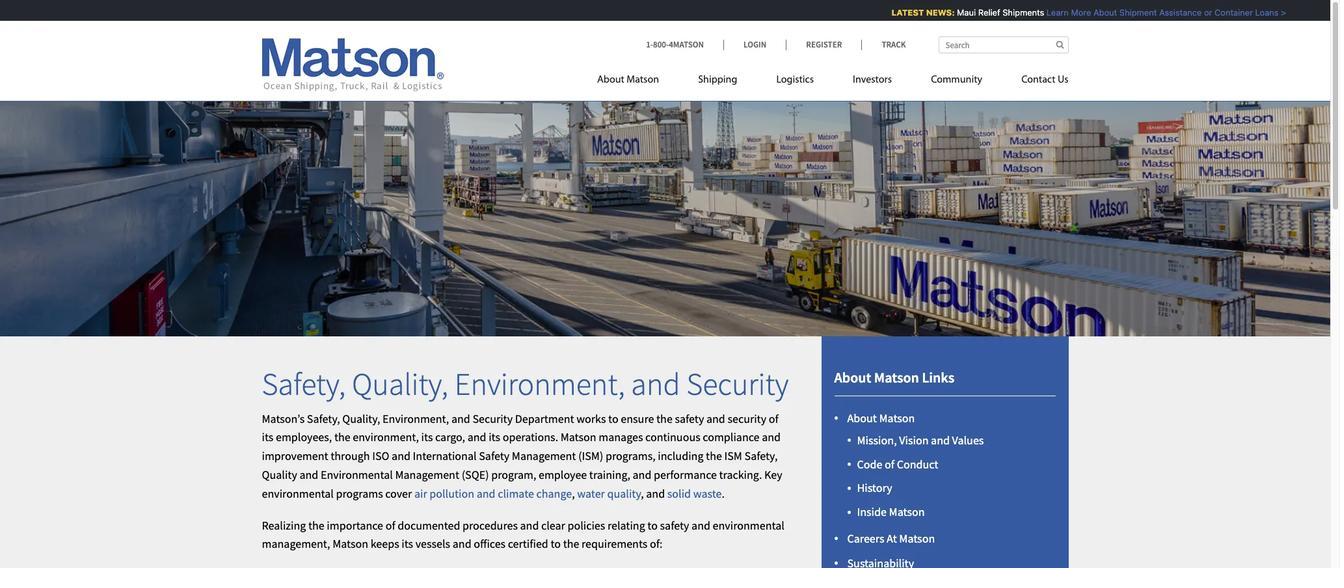 Task type: describe. For each thing, give the bounding box(es) containing it.
mission, vision and values
[[857, 432, 984, 447]]

solid
[[667, 486, 691, 501]]

container
[[1208, 7, 1247, 18]]

realizing
[[262, 518, 306, 533]]

conduct
[[897, 456, 939, 471]]

ensure
[[621, 411, 654, 426]]

works
[[577, 411, 606, 426]]

assistance
[[1153, 7, 1195, 18]]

continuous
[[645, 430, 701, 445]]

relief
[[972, 7, 994, 18]]

about matson inside about matson link
[[597, 75, 659, 85]]

programs
[[336, 486, 383, 501]]

about matson links section
[[805, 336, 1085, 568]]

quality
[[262, 467, 297, 482]]

4matson
[[669, 39, 704, 50]]

security
[[728, 411, 767, 426]]

environment,
[[353, 430, 419, 445]]

and up the cargo, at left bottom
[[451, 411, 470, 426]]

iso
[[372, 448, 389, 463]]

careers at matson
[[847, 531, 935, 546]]

improvement
[[262, 448, 328, 463]]

water quality link
[[577, 486, 641, 501]]

environment, inside the matson's safety, quality, environment, and security department works to ensure the safety and security of its employees, the environment, its cargo, and its operations. matson manages continuous compliance and improvement through iso and international safety management (ism) programs, including the ism safety, quality and environmental management (sqe) program, employee training, and performance tracking. key environmental programs cover
[[383, 411, 449, 426]]

vision
[[899, 432, 929, 447]]

latest
[[885, 7, 918, 18]]

Search search field
[[939, 36, 1069, 53]]

security inside the matson's safety, quality, environment, and security department works to ensure the safety and security of its employees, the environment, its cargo, and its operations. matson manages continuous compliance and improvement through iso and international safety management (ism) programs, including the ism safety, quality and environmental management (sqe) program, employee training, and performance tracking. key environmental programs cover
[[473, 411, 513, 426]]

1-800-4matson
[[646, 39, 704, 50]]

safety
[[479, 448, 510, 463]]

contact us link
[[1002, 68, 1069, 95]]

cranes load and offload matson containers from the containership at the terminal. image
[[0, 81, 1331, 336]]

keeps
[[371, 536, 399, 551]]

matson up vision
[[879, 411, 915, 426]]

contact us
[[1022, 75, 1069, 85]]

at
[[887, 531, 897, 546]]

links
[[922, 368, 955, 386]]

track
[[882, 39, 906, 50]]

search image
[[1056, 40, 1064, 49]]

1-
[[646, 39, 653, 50]]

>
[[1275, 7, 1280, 18]]

the left ism on the bottom right
[[706, 448, 722, 463]]

through
[[331, 448, 370, 463]]

of inside "realizing the importance of documented procedures and clear policies relating to safety and environmental management, matson keeps its vessels and offices certified to the requirements of:"
[[386, 518, 395, 533]]

code of conduct link
[[857, 456, 939, 471]]

latest news: maui relief shipments learn more about shipment assistance or container loans >
[[885, 7, 1280, 18]]

performance
[[654, 467, 717, 482]]

environmental inside the matson's safety, quality, environment, and security department works to ensure the safety and security of its employees, the environment, its cargo, and its operations. matson manages continuous compliance and improvement through iso and international safety management (ism) programs, including the ism safety, quality and environmental management (sqe) program, employee training, and performance tracking. key environmental programs cover
[[262, 486, 334, 501]]

shipments
[[996, 7, 1038, 18]]

track link
[[862, 39, 906, 50]]

policies
[[568, 518, 605, 533]]

its inside "realizing the importance of documented procedures and clear policies relating to safety and environmental management, matson keeps its vessels and offices certified to the requirements of:"
[[402, 536, 413, 551]]

0 vertical spatial environment,
[[455, 364, 625, 403]]

values
[[952, 432, 984, 447]]

air
[[414, 486, 427, 501]]

climate
[[498, 486, 534, 501]]

procedures
[[463, 518, 518, 533]]

relating
[[608, 518, 645, 533]]

2 , from the left
[[641, 486, 644, 501]]

program,
[[491, 467, 536, 482]]

more
[[1065, 7, 1085, 18]]

and down programs,
[[633, 467, 652, 482]]

water
[[577, 486, 605, 501]]

800-
[[653, 39, 669, 50]]

employees,
[[276, 430, 332, 445]]

of:
[[650, 536, 663, 551]]

safety, quality, environment, and security
[[262, 364, 789, 403]]

history link
[[857, 480, 892, 495]]

quality
[[607, 486, 641, 501]]

0 vertical spatial about matson link
[[597, 68, 679, 95]]

employee
[[539, 467, 587, 482]]

1 horizontal spatial about matson link
[[847, 411, 915, 426]]

of inside about matson links section
[[885, 456, 895, 471]]

matson up the at
[[889, 504, 925, 519]]

and right iso
[[392, 448, 411, 463]]

importance
[[327, 518, 383, 533]]

register
[[806, 39, 842, 50]]

or
[[1198, 7, 1206, 18]]

2 horizontal spatial to
[[648, 518, 658, 533]]

waste
[[693, 486, 722, 501]]

matson left links
[[874, 368, 919, 386]]

shipping
[[698, 75, 737, 85]]

matson's
[[262, 411, 305, 426]]

community link
[[912, 68, 1002, 95]]

air pollution and climate change link
[[414, 486, 572, 501]]

including
[[658, 448, 704, 463]]

key
[[765, 467, 783, 482]]

the up continuous
[[657, 411, 673, 426]]

top menu navigation
[[597, 68, 1069, 95]]

learn more about shipment assistance or container loans > link
[[1040, 7, 1280, 18]]

inside matson
[[857, 504, 925, 519]]

login link
[[724, 39, 786, 50]]

1 vertical spatial management
[[395, 467, 459, 482]]

solid waste link
[[667, 486, 722, 501]]

mission, vision and values link
[[857, 432, 984, 447]]

code of conduct
[[857, 456, 939, 471]]

its left the cargo, at left bottom
[[421, 430, 433, 445]]

careers
[[847, 531, 885, 546]]

documented
[[398, 518, 460, 533]]

operations.
[[503, 430, 558, 445]]

contact
[[1022, 75, 1056, 85]]



Task type: locate. For each thing, give the bounding box(es) containing it.
1 vertical spatial to
[[648, 518, 658, 533]]

1 horizontal spatial management
[[512, 448, 576, 463]]

environment,
[[455, 364, 625, 403], [383, 411, 449, 426]]

0 vertical spatial environmental
[[262, 486, 334, 501]]

of inside the matson's safety, quality, environment, and security department works to ensure the safety and security of its employees, the environment, its cargo, and its operations. matson manages continuous compliance and improvement through iso and international safety management (ism) programs, including the ism safety, quality and environmental management (sqe) program, employee training, and performance tracking. key environmental programs cover
[[769, 411, 779, 426]]

1 vertical spatial about matson link
[[847, 411, 915, 426]]

history
[[857, 480, 892, 495]]

and down solid waste link
[[692, 518, 711, 533]]

programs,
[[606, 448, 656, 463]]

to down "clear"
[[551, 536, 561, 551]]

0 vertical spatial quality,
[[352, 364, 448, 403]]

1 vertical spatial about matson
[[847, 411, 915, 426]]

0 horizontal spatial management
[[395, 467, 459, 482]]

its
[[262, 430, 274, 445], [421, 430, 433, 445], [489, 430, 500, 445], [402, 536, 413, 551]]

management
[[512, 448, 576, 463], [395, 467, 459, 482]]

security up security at the right of page
[[687, 364, 789, 403]]

0 horizontal spatial about matson link
[[597, 68, 679, 95]]

safety, up the matson's
[[262, 364, 346, 403]]

to inside the matson's safety, quality, environment, and security department works to ensure the safety and security of its employees, the environment, its cargo, and its operations. matson manages continuous compliance and improvement through iso and international safety management (ism) programs, including the ism safety, quality and environmental management (sqe) program, employee training, and performance tracking. key environmental programs cover
[[608, 411, 619, 426]]

and
[[631, 364, 680, 403], [451, 411, 470, 426], [707, 411, 725, 426], [468, 430, 486, 445], [762, 430, 781, 445], [931, 432, 950, 447], [392, 448, 411, 463], [300, 467, 318, 482], [633, 467, 652, 482], [477, 486, 496, 501], [646, 486, 665, 501], [520, 518, 539, 533], [692, 518, 711, 533], [453, 536, 472, 551]]

inside
[[857, 504, 887, 519]]

safety inside "realizing the importance of documented procedures and clear policies relating to safety and environmental management, matson keeps its vessels and offices certified to the requirements of:"
[[660, 518, 689, 533]]

about
[[1087, 7, 1111, 18], [597, 75, 625, 85], [834, 368, 871, 386], [847, 411, 877, 426]]

about matson down 1-
[[597, 75, 659, 85]]

matson inside top menu "navigation"
[[627, 75, 659, 85]]

of right code
[[885, 456, 895, 471]]

ism
[[724, 448, 742, 463]]

0 vertical spatial about matson
[[597, 75, 659, 85]]

0 vertical spatial management
[[512, 448, 576, 463]]

about matson link down 1-
[[597, 68, 679, 95]]

1 vertical spatial security
[[473, 411, 513, 426]]

of right security at the right of page
[[769, 411, 779, 426]]

its right the keeps
[[402, 536, 413, 551]]

investors
[[853, 75, 892, 85]]

1 vertical spatial environment,
[[383, 411, 449, 426]]

of up the keeps
[[386, 518, 395, 533]]

1 vertical spatial of
[[885, 456, 895, 471]]

clear
[[541, 518, 565, 533]]

the down policies
[[563, 536, 579, 551]]

and down "(sqe)"
[[477, 486, 496, 501]]

pollution
[[430, 486, 474, 501]]

0 horizontal spatial ,
[[572, 486, 575, 501]]

about matson link
[[597, 68, 679, 95], [847, 411, 915, 426]]

environmental down quality
[[262, 486, 334, 501]]

international
[[413, 448, 477, 463]]

None search field
[[939, 36, 1069, 53]]

community
[[931, 75, 983, 85]]

matson inside "realizing the importance of documented procedures and clear policies relating to safety and environmental management, matson keeps its vessels and offices certified to the requirements of:"
[[333, 536, 368, 551]]

1 horizontal spatial about matson
[[847, 411, 915, 426]]

us
[[1058, 75, 1069, 85]]

to up of:
[[648, 518, 658, 533]]

the up management,
[[308, 518, 325, 533]]

news:
[[920, 7, 948, 18]]

environmental
[[321, 467, 393, 482]]

1 horizontal spatial security
[[687, 364, 789, 403]]

to
[[608, 411, 619, 426], [648, 518, 658, 533], [551, 536, 561, 551]]

inside matson link
[[857, 504, 925, 519]]

manages
[[599, 430, 643, 445]]

1 horizontal spatial to
[[608, 411, 619, 426]]

realizing the importance of documented procedures and clear policies relating to safety and environmental management, matson keeps its vessels and offices certified to the requirements of:
[[262, 518, 785, 551]]

1 , from the left
[[572, 486, 575, 501]]

about matson
[[597, 75, 659, 85], [847, 411, 915, 426]]

environment, up environment,
[[383, 411, 449, 426]]

cargo,
[[435, 430, 465, 445]]

shipping link
[[679, 68, 757, 95]]

about matson up mission,
[[847, 411, 915, 426]]

management,
[[262, 536, 330, 551]]

1 vertical spatial safety
[[660, 518, 689, 533]]

vessels
[[416, 536, 450, 551]]

and up the ensure
[[631, 364, 680, 403]]

safety up continuous
[[675, 411, 704, 426]]

to up manages
[[608, 411, 619, 426]]

matson inside the matson's safety, quality, environment, and security department works to ensure the safety and security of its employees, the environment, its cargo, and its operations. matson manages continuous compliance and improvement through iso and international safety management (ism) programs, including the ism safety, quality and environmental management (sqe) program, employee training, and performance tracking. key environmental programs cover
[[561, 430, 596, 445]]

safety,
[[262, 364, 346, 403], [307, 411, 340, 426], [745, 448, 778, 463]]

1 horizontal spatial of
[[769, 411, 779, 426]]

investors link
[[833, 68, 912, 95]]

matson
[[627, 75, 659, 85], [874, 368, 919, 386], [879, 411, 915, 426], [561, 430, 596, 445], [889, 504, 925, 519], [899, 531, 935, 546], [333, 536, 368, 551]]

and up safety
[[468, 430, 486, 445]]

department
[[515, 411, 574, 426]]

code
[[857, 456, 883, 471]]

environment, up department
[[455, 364, 625, 403]]

security up safety
[[473, 411, 513, 426]]

login
[[744, 39, 767, 50]]

and down "improvement"
[[300, 467, 318, 482]]

matson right the at
[[899, 531, 935, 546]]

environmental
[[262, 486, 334, 501], [713, 518, 785, 533]]

matson down 1-
[[627, 75, 659, 85]]

0 horizontal spatial security
[[473, 411, 513, 426]]

(sqe)
[[462, 467, 489, 482]]

1 horizontal spatial ,
[[641, 486, 644, 501]]

logistics
[[777, 75, 814, 85]]

blue matson logo with ocean, shipping, truck, rail and logistics written beneath it. image
[[262, 38, 444, 92]]

maui
[[951, 7, 969, 18]]

,
[[572, 486, 575, 501], [641, 486, 644, 501]]

and left offices
[[453, 536, 472, 551]]

careers at matson link
[[847, 531, 935, 546]]

mission,
[[857, 432, 897, 447]]

and inside about matson links section
[[931, 432, 950, 447]]

matson down importance
[[333, 536, 368, 551]]

environmental inside "realizing the importance of documented procedures and clear policies relating to safety and environmental management, matson keeps its vessels and offices certified to the requirements of:"
[[713, 518, 785, 533]]

shipment
[[1113, 7, 1150, 18]]

0 horizontal spatial environmental
[[262, 486, 334, 501]]

matson's safety, quality, environment, and security department works to ensure the safety and security of its employees, the environment, its cargo, and its operations. matson manages continuous compliance and improvement through iso and international safety management (ism) programs, including the ism safety, quality and environmental management (sqe) program, employee training, and performance tracking. key environmental programs cover
[[262, 411, 783, 501]]

1 horizontal spatial environment,
[[455, 364, 625, 403]]

1 horizontal spatial environmental
[[713, 518, 785, 533]]

0 horizontal spatial to
[[551, 536, 561, 551]]

0 horizontal spatial environment,
[[383, 411, 449, 426]]

safety for the
[[675, 411, 704, 426]]

environmental down .
[[713, 518, 785, 533]]

loans
[[1249, 7, 1272, 18]]

register link
[[786, 39, 862, 50]]

safety
[[675, 411, 704, 426], [660, 518, 689, 533]]

and right vision
[[931, 432, 950, 447]]

2 vertical spatial of
[[386, 518, 395, 533]]

0 horizontal spatial about matson
[[597, 75, 659, 85]]

offices
[[474, 536, 506, 551]]

0 vertical spatial safety,
[[262, 364, 346, 403]]

requirements
[[582, 536, 648, 551]]

.
[[722, 486, 725, 501]]

cover
[[385, 486, 412, 501]]

0 vertical spatial safety
[[675, 411, 704, 426]]

0 horizontal spatial of
[[386, 518, 395, 533]]

matson up (ism)
[[561, 430, 596, 445]]

quality, inside the matson's safety, quality, environment, and security department works to ensure the safety and security of its employees, the environment, its cargo, and its operations. matson manages continuous compliance and improvement through iso and international safety management (ism) programs, including the ism safety, quality and environmental management (sqe) program, employee training, and performance tracking. key environmental programs cover
[[342, 411, 380, 426]]

about matson inside about matson links section
[[847, 411, 915, 426]]

and down security at the right of page
[[762, 430, 781, 445]]

management down operations.
[[512, 448, 576, 463]]

the up through in the bottom of the page
[[334, 430, 351, 445]]

about inside top menu "navigation"
[[597, 75, 625, 85]]

its up safety
[[489, 430, 500, 445]]

change
[[536, 486, 572, 501]]

1-800-4matson link
[[646, 39, 724, 50]]

of
[[769, 411, 779, 426], [885, 456, 895, 471], [386, 518, 395, 533]]

safety, up key
[[745, 448, 778, 463]]

certified
[[508, 536, 548, 551]]

(ism)
[[578, 448, 603, 463]]

0 vertical spatial of
[[769, 411, 779, 426]]

safety for to
[[660, 518, 689, 533]]

air pollution and climate change , water quality , and solid waste .
[[414, 486, 725, 501]]

2 vertical spatial safety,
[[745, 448, 778, 463]]

1 vertical spatial environmental
[[713, 518, 785, 533]]

about matson link up mission,
[[847, 411, 915, 426]]

training,
[[589, 467, 630, 482]]

, up relating
[[641, 486, 644, 501]]

and up certified
[[520, 518, 539, 533]]

2 vertical spatial to
[[551, 536, 561, 551]]

learn
[[1040, 7, 1062, 18]]

, left water
[[572, 486, 575, 501]]

0 vertical spatial security
[[687, 364, 789, 403]]

safety, up employees,
[[307, 411, 340, 426]]

and up compliance
[[707, 411, 725, 426]]

0 vertical spatial to
[[608, 411, 619, 426]]

and left solid
[[646, 486, 665, 501]]

management up air on the left of the page
[[395, 467, 459, 482]]

its down the matson's
[[262, 430, 274, 445]]

about matson links
[[834, 368, 955, 386]]

1 vertical spatial safety,
[[307, 411, 340, 426]]

1 vertical spatial quality,
[[342, 411, 380, 426]]

2 horizontal spatial of
[[885, 456, 895, 471]]

safety up of:
[[660, 518, 689, 533]]

safety inside the matson's safety, quality, environment, and security department works to ensure the safety and security of its employees, the environment, its cargo, and its operations. matson manages continuous compliance and improvement through iso and international safety management (ism) programs, including the ism safety, quality and environmental management (sqe) program, employee training, and performance tracking. key environmental programs cover
[[675, 411, 704, 426]]



Task type: vqa. For each thing, say whether or not it's contained in the screenshot.
Image of smiling customer service agent ready to help.
no



